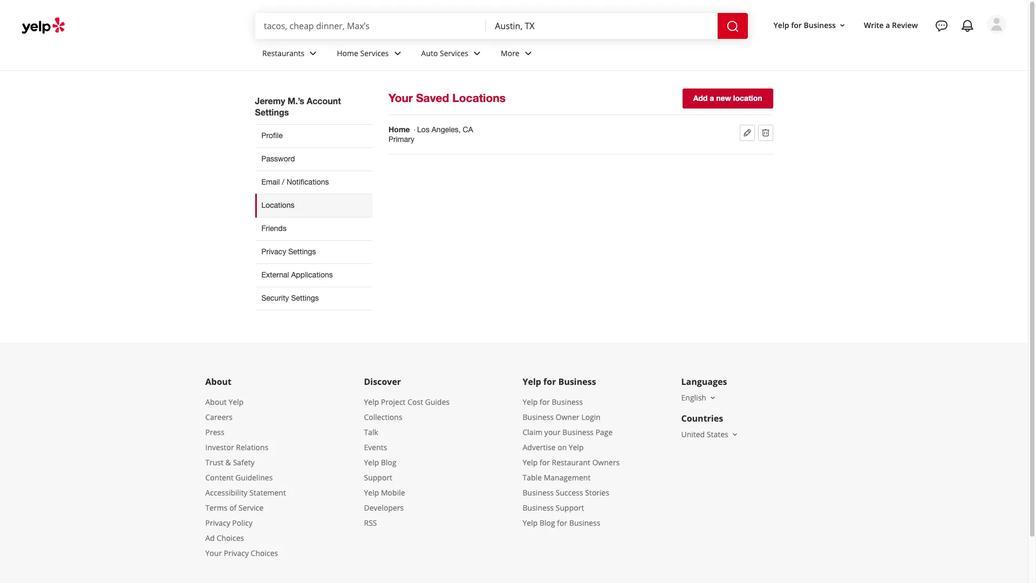 Task type: locate. For each thing, give the bounding box(es) containing it.
about for about
[[205, 376, 232, 388]]

services down find 'text box'
[[360, 48, 389, 58]]

owners
[[593, 457, 620, 468]]

16 chevron down v2 image inside english dropdown button
[[709, 394, 718, 402]]

blog up support link
[[381, 457, 397, 468]]

ad choices link
[[205, 533, 244, 543]]

user actions element
[[766, 14, 1022, 80]]

24 chevron down v2 image
[[307, 47, 320, 60], [471, 47, 484, 60]]

about up the 'about yelp' link
[[205, 376, 232, 388]]

about
[[205, 376, 232, 388], [205, 397, 227, 407]]

for
[[792, 20, 802, 30], [544, 376, 556, 388], [540, 397, 550, 407], [540, 457, 550, 468], [557, 518, 568, 528]]

los
[[417, 125, 430, 134]]

choices down "policy"
[[251, 548, 278, 558]]

0 horizontal spatial blog
[[381, 457, 397, 468]]

yelp up yelp for business link
[[523, 376, 542, 388]]

1 vertical spatial 16 chevron down v2 image
[[709, 394, 718, 402]]

24 chevron down v2 image right auto services
[[471, 47, 484, 60]]

support inside yelp project cost guides collections talk events yelp blog support yelp mobile developers rss
[[364, 472, 393, 483]]

0 vertical spatial about
[[205, 376, 232, 388]]

jeremy m. image
[[988, 15, 1007, 34]]

profile
[[262, 131, 283, 140]]

0 vertical spatial your
[[389, 91, 413, 105]]

1 vertical spatial home
[[389, 125, 410, 134]]

page
[[596, 427, 613, 437]]

0 vertical spatial locations
[[453, 91, 506, 105]]

home for home services
[[337, 48, 359, 58]]

1 horizontal spatial a
[[886, 20, 891, 30]]

content
[[205, 472, 234, 483]]

security settings link
[[255, 287, 373, 310]]

0 vertical spatial a
[[886, 20, 891, 30]]

a for add
[[710, 93, 715, 103]]

0 horizontal spatial support
[[364, 472, 393, 483]]

press
[[205, 427, 225, 437]]

home inside "link"
[[337, 48, 359, 58]]

1 vertical spatial yelp for business
[[523, 376, 597, 388]]

password
[[262, 154, 295, 163]]

24 chevron down v2 image right more
[[522, 47, 535, 60]]

united
[[682, 429, 705, 440]]

safety
[[233, 457, 255, 468]]

your down ad
[[205, 548, 222, 558]]

home services
[[337, 48, 389, 58]]

0 horizontal spatial 24 chevron down v2 image
[[391, 47, 404, 60]]

24 chevron down v2 image inside the auto services link
[[471, 47, 484, 60]]

1 vertical spatial your
[[205, 548, 222, 558]]

1 horizontal spatial yelp for business
[[774, 20, 836, 30]]

your privacy choices link
[[205, 548, 278, 558]]

restaurants
[[262, 48, 305, 58]]

none field find
[[264, 20, 478, 32]]

advertise on yelp link
[[523, 442, 584, 452]]

16 chevron down v2 image down languages
[[709, 394, 718, 402]]

countries
[[682, 413, 724, 424]]

0 horizontal spatial yelp for business
[[523, 376, 597, 388]]

terms
[[205, 503, 228, 513]]

locations up 'ca'
[[453, 91, 506, 105]]

your left saved
[[389, 91, 413, 105]]

yelp inside button
[[774, 20, 790, 30]]

a right add
[[710, 93, 715, 103]]

2 vertical spatial privacy
[[224, 548, 249, 558]]

settings down jeremy
[[255, 107, 289, 117]]

business categories element
[[254, 39, 1007, 70]]

about up the careers
[[205, 397, 227, 407]]

1 services from the left
[[360, 48, 389, 58]]

services
[[360, 48, 389, 58], [440, 48, 469, 58]]

settings for privacy
[[289, 247, 316, 256]]

24 chevron down v2 image
[[391, 47, 404, 60], [522, 47, 535, 60]]

services right auto
[[440, 48, 469, 58]]

1 horizontal spatial 24 chevron down v2 image
[[522, 47, 535, 60]]

16 chevron down v2 image left the write at the top right of the page
[[839, 21, 847, 29]]

0 horizontal spatial 24 chevron down v2 image
[[307, 47, 320, 60]]

your
[[545, 427, 561, 437]]

languages
[[682, 376, 728, 388]]

1 horizontal spatial home
[[389, 125, 410, 134]]

1 horizontal spatial choices
[[251, 548, 278, 558]]

1 horizontal spatial support
[[556, 503, 585, 513]]

choices down privacy policy link
[[217, 533, 244, 543]]

jeremy m.'s account settings
[[255, 96, 341, 117]]

your
[[389, 91, 413, 105], [205, 548, 222, 558]]

0 horizontal spatial services
[[360, 48, 389, 58]]

0 vertical spatial support
[[364, 472, 393, 483]]

1 vertical spatial settings
[[289, 247, 316, 256]]

password link
[[255, 147, 373, 171]]

1 about from the top
[[205, 376, 232, 388]]

home down find field
[[337, 48, 359, 58]]

0 horizontal spatial none field
[[264, 20, 478, 32]]

restaurants link
[[254, 39, 328, 70]]

guides
[[425, 397, 450, 407]]

0 horizontal spatial your
[[205, 548, 222, 558]]

about inside about yelp careers press investor relations trust & safety content guidelines accessibility statement terms of service privacy policy ad choices your privacy choices
[[205, 397, 227, 407]]

2 24 chevron down v2 image from the left
[[471, 47, 484, 60]]

1 24 chevron down v2 image from the left
[[307, 47, 320, 60]]

0 horizontal spatial locations
[[262, 201, 295, 210]]

settings up external applications
[[289, 247, 316, 256]]

external applications link
[[255, 263, 373, 287]]

support
[[364, 472, 393, 483], [556, 503, 585, 513]]

yelp for business link
[[523, 397, 583, 407]]

settings down applications
[[291, 294, 319, 302]]

1 vertical spatial support
[[556, 503, 585, 513]]

16 chevron down v2 image inside yelp for business button
[[839, 21, 847, 29]]

advertise
[[523, 442, 556, 452]]

1 vertical spatial a
[[710, 93, 715, 103]]

mobile
[[381, 488, 405, 498]]

1 vertical spatial locations
[[262, 201, 295, 210]]

business
[[804, 20, 836, 30], [559, 376, 597, 388], [552, 397, 583, 407], [523, 412, 554, 422], [563, 427, 594, 437], [523, 488, 554, 498], [523, 503, 554, 513], [570, 518, 601, 528]]

services for home services
[[360, 48, 389, 58]]

blog down business support link
[[540, 518, 556, 528]]

table management link
[[523, 472, 591, 483]]

investor
[[205, 442, 234, 452]]

messages image
[[936, 19, 949, 32]]

24 chevron down v2 image right restaurants
[[307, 47, 320, 60]]

home
[[337, 48, 359, 58], [389, 125, 410, 134]]

16 chevron down v2 image
[[839, 21, 847, 29], [709, 394, 718, 402]]

1 horizontal spatial locations
[[453, 91, 506, 105]]

accessibility
[[205, 488, 248, 498]]

primary
[[389, 135, 415, 144]]

privacy policy link
[[205, 518, 253, 528]]

2 services from the left
[[440, 48, 469, 58]]

1 horizontal spatial none field
[[495, 20, 709, 32]]

1 horizontal spatial blog
[[540, 518, 556, 528]]

2 24 chevron down v2 image from the left
[[522, 47, 535, 60]]

2 about from the top
[[205, 397, 227, 407]]

yelp up the careers
[[229, 397, 244, 407]]

auto
[[422, 48, 438, 58]]

privacy down 'friends' at the top of page
[[262, 247, 286, 256]]

yelp up claim
[[523, 397, 538, 407]]

24 chevron down v2 image for auto services
[[471, 47, 484, 60]]

1 horizontal spatial 16 chevron down v2 image
[[839, 21, 847, 29]]

rss link
[[364, 518, 377, 528]]

24 chevron down v2 image left auto
[[391, 47, 404, 60]]

m.'s
[[288, 96, 304, 106]]

yelp for business inside button
[[774, 20, 836, 30]]

1 horizontal spatial 24 chevron down v2 image
[[471, 47, 484, 60]]

None field
[[264, 20, 478, 32], [495, 20, 709, 32]]

0 horizontal spatial a
[[710, 93, 715, 103]]

24 chevron down v2 image inside restaurants link
[[307, 47, 320, 60]]

more
[[501, 48, 520, 58]]

0 vertical spatial choices
[[217, 533, 244, 543]]

notifications image
[[962, 19, 975, 32]]

0 horizontal spatial 16 chevron down v2 image
[[709, 394, 718, 402]]

choices
[[217, 533, 244, 543], [251, 548, 278, 558]]

0 vertical spatial home
[[337, 48, 359, 58]]

yelp right search icon at the right top
[[774, 20, 790, 30]]

business success stories link
[[523, 488, 610, 498]]

new
[[717, 93, 732, 103]]

0 horizontal spatial home
[[337, 48, 359, 58]]

home up primary
[[389, 125, 410, 134]]

services inside "link"
[[360, 48, 389, 58]]

content guidelines link
[[205, 472, 273, 483]]

email / notifications
[[262, 178, 329, 186]]

yelp blog link
[[364, 457, 397, 468]]

more link
[[493, 39, 544, 70]]

locations
[[453, 91, 506, 105], [262, 201, 295, 210]]

support down success on the bottom of page
[[556, 503, 585, 513]]

1 none field from the left
[[264, 20, 478, 32]]

external
[[262, 271, 289, 279]]

24 chevron down v2 image inside more link
[[522, 47, 535, 60]]

16 chevron down v2 image for yelp for business
[[839, 21, 847, 29]]

1 horizontal spatial services
[[440, 48, 469, 58]]

none field up business categories element
[[495, 20, 709, 32]]

2 vertical spatial settings
[[291, 294, 319, 302]]

settings
[[255, 107, 289, 117], [289, 247, 316, 256], [291, 294, 319, 302]]

privacy down terms
[[205, 518, 230, 528]]

restaurant
[[552, 457, 591, 468]]

friends link
[[255, 217, 373, 240]]

none field up home services
[[264, 20, 478, 32]]

1 vertical spatial blog
[[540, 518, 556, 528]]

careers link
[[205, 412, 233, 422]]

security
[[262, 294, 289, 302]]

1 24 chevron down v2 image from the left
[[391, 47, 404, 60]]

ad
[[205, 533, 215, 543]]

support down yelp blog link
[[364, 472, 393, 483]]

table
[[523, 472, 542, 483]]

rss
[[364, 518, 377, 528]]

0 vertical spatial yelp for business
[[774, 20, 836, 30]]

friends
[[262, 224, 287, 233]]

success
[[556, 488, 584, 498]]

business inside button
[[804, 20, 836, 30]]

a right the write at the top right of the page
[[886, 20, 891, 30]]

1 vertical spatial about
[[205, 397, 227, 407]]

24 chevron down v2 image inside 'home services' "link"
[[391, 47, 404, 60]]

write a review
[[865, 20, 919, 30]]

2 none field from the left
[[495, 20, 709, 32]]

0 vertical spatial blog
[[381, 457, 397, 468]]

careers
[[205, 412, 233, 422]]

management
[[544, 472, 591, 483]]

privacy down the ad choices link
[[224, 548, 249, 558]]

0 vertical spatial settings
[[255, 107, 289, 117]]

a
[[886, 20, 891, 30], [710, 93, 715, 103]]

press link
[[205, 427, 225, 437]]

about yelp link
[[205, 397, 244, 407]]

yelp up table
[[523, 457, 538, 468]]

yelp for business
[[774, 20, 836, 30], [523, 376, 597, 388]]

locations up 'friends' at the top of page
[[262, 201, 295, 210]]

0 vertical spatial 16 chevron down v2 image
[[839, 21, 847, 29]]

None search field
[[255, 13, 750, 39]]



Task type: vqa. For each thing, say whether or not it's contained in the screenshot.
Success
yes



Task type: describe. For each thing, give the bounding box(es) containing it.
search image
[[727, 20, 740, 33]]

english
[[682, 393, 707, 403]]

home services link
[[328, 39, 413, 70]]

Near text field
[[495, 20, 709, 32]]

cost
[[408, 397, 423, 407]]

yelp inside about yelp careers press investor relations trust & safety content guidelines accessibility statement terms of service privacy policy ad choices your privacy choices
[[229, 397, 244, 407]]

blog inside yelp for business business owner login claim your business page advertise on yelp yelp for restaurant owners table management business success stories business support yelp blog for business
[[540, 518, 556, 528]]

developers
[[364, 503, 404, 513]]

0 horizontal spatial choices
[[217, 533, 244, 543]]

yelp project cost guides collections talk events yelp blog support yelp mobile developers rss
[[364, 397, 450, 528]]

owner
[[556, 412, 580, 422]]

collections
[[364, 412, 403, 422]]

16 chevron down v2 image
[[731, 430, 740, 439]]

16 chevron down v2 image for english
[[709, 394, 718, 402]]

talk link
[[364, 427, 379, 437]]

english button
[[682, 393, 718, 403]]

privacy settings link
[[255, 240, 373, 263]]

add a new location
[[694, 93, 763, 103]]

account
[[307, 96, 341, 106]]

developers link
[[364, 503, 404, 513]]

about for about yelp careers press investor relations trust & safety content guidelines accessibility statement terms of service privacy policy ad choices your privacy choices
[[205, 397, 227, 407]]

events link
[[364, 442, 387, 452]]

review
[[893, 20, 919, 30]]

business support link
[[523, 503, 585, 513]]

notifications
[[287, 178, 329, 186]]

saved
[[416, 91, 450, 105]]

accessibility statement link
[[205, 488, 286, 498]]

yelp project cost guides link
[[364, 397, 450, 407]]

0 vertical spatial privacy
[[262, 247, 286, 256]]

auto services link
[[413, 39, 493, 70]]

login
[[582, 412, 601, 422]]

discover
[[364, 376, 401, 388]]

business owner login link
[[523, 412, 601, 422]]

yelp for restaurant owners link
[[523, 457, 620, 468]]

blog inside yelp project cost guides collections talk events yelp blog support yelp mobile developers rss
[[381, 457, 397, 468]]

yelp for business business owner login claim your business page advertise on yelp yelp for restaurant owners table management business success stories business support yelp blog for business
[[523, 397, 620, 528]]

ca
[[463, 125, 473, 134]]

states
[[707, 429, 729, 440]]

support inside yelp for business business owner login claim your business page advertise on yelp yelp for restaurant owners table management business success stories business support yelp blog for business
[[556, 503, 585, 513]]

write
[[865, 20, 884, 30]]

services for auto services
[[440, 48, 469, 58]]

on
[[558, 442, 567, 452]]

settings inside jeremy m.'s account settings
[[255, 107, 289, 117]]

united states
[[682, 429, 729, 440]]

trust & safety link
[[205, 457, 255, 468]]

add
[[694, 93, 708, 103]]

yelp up the collections link
[[364, 397, 379, 407]]

email / notifications link
[[255, 171, 373, 194]]

&
[[226, 457, 231, 468]]

trust
[[205, 457, 224, 468]]

angeles,
[[432, 125, 461, 134]]

privacy settings
[[262, 247, 316, 256]]

los angeles, ca primary
[[389, 125, 473, 144]]

united states button
[[682, 429, 740, 440]]

service
[[239, 503, 264, 513]]

profile link
[[255, 124, 373, 147]]

add a new location link
[[683, 89, 774, 109]]

applications
[[291, 271, 333, 279]]

terms of service link
[[205, 503, 264, 513]]

yelp for business button
[[770, 15, 852, 35]]

your saved locations
[[389, 91, 506, 105]]

locations inside 'locations' link
[[262, 201, 295, 210]]

relations
[[236, 442, 269, 452]]

none field near
[[495, 20, 709, 32]]

guidelines
[[236, 472, 273, 483]]

auto services
[[422, 48, 469, 58]]

24 chevron down v2 image for restaurants
[[307, 47, 320, 60]]

Find text field
[[264, 20, 478, 32]]

yelp right on
[[569, 442, 584, 452]]

stories
[[586, 488, 610, 498]]

collections link
[[364, 412, 403, 422]]

claim your business page link
[[523, 427, 613, 437]]

investor relations link
[[205, 442, 269, 452]]

a for write
[[886, 20, 891, 30]]

/
[[282, 178, 285, 186]]

jeremy
[[255, 96, 285, 106]]

yelp down support link
[[364, 488, 379, 498]]

support link
[[364, 472, 393, 483]]

1 horizontal spatial your
[[389, 91, 413, 105]]

claim
[[523, 427, 543, 437]]

write a review link
[[860, 15, 923, 35]]

of
[[230, 503, 237, 513]]

yelp down events link
[[364, 457, 379, 468]]

talk
[[364, 427, 379, 437]]

your inside about yelp careers press investor relations trust & safety content guidelines accessibility statement terms of service privacy policy ad choices your privacy choices
[[205, 548, 222, 558]]

yelp mobile link
[[364, 488, 405, 498]]

for inside button
[[792, 20, 802, 30]]

24 chevron down v2 image for more
[[522, 47, 535, 60]]

home for home
[[389, 125, 410, 134]]

email
[[262, 178, 280, 186]]

1 vertical spatial privacy
[[205, 518, 230, 528]]

yelp blog for business link
[[523, 518, 601, 528]]

24 chevron down v2 image for home services
[[391, 47, 404, 60]]

project
[[381, 397, 406, 407]]

settings for security
[[291, 294, 319, 302]]

yelp down business support link
[[523, 518, 538, 528]]

external applications
[[262, 271, 333, 279]]

1 vertical spatial choices
[[251, 548, 278, 558]]



